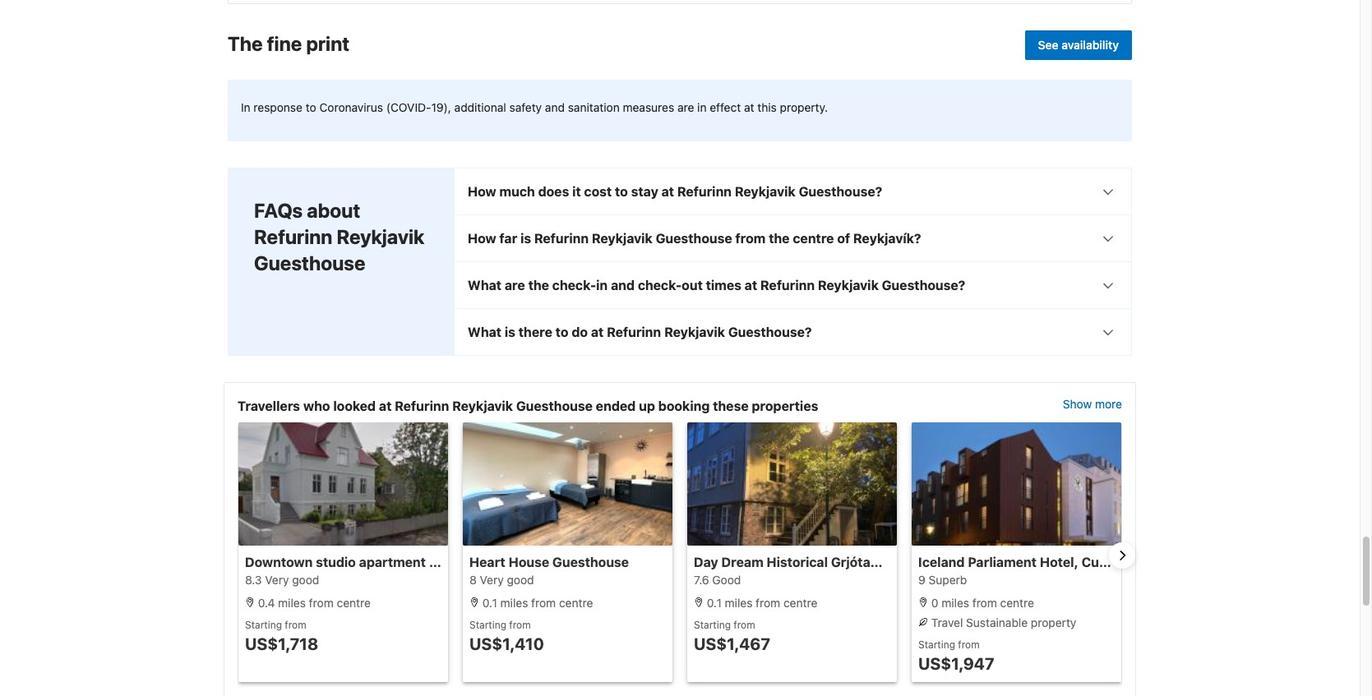 Task type: vqa. For each thing, say whether or not it's contained in the screenshot.


Task type: locate. For each thing, give the bounding box(es) containing it.
2 how from the top
[[468, 231, 497, 246]]

starting for us$1,410
[[470, 619, 507, 632]]

at
[[744, 100, 755, 114], [662, 184, 675, 199], [745, 278, 758, 293], [591, 325, 604, 340], [379, 399, 392, 414]]

how inside how much does it cost to stay at refurinn reykjavik guesthouse? dropdown button
[[468, 184, 497, 199]]

1 vertical spatial to
[[615, 184, 628, 199]]

2 0.1 from the left
[[707, 596, 722, 610]]

1 0.1 miles from centre from the left
[[480, 596, 593, 610]]

to right response
[[306, 100, 316, 114]]

starting from us$1,947
[[919, 639, 995, 674]]

from down day dream historical grjótagata 4 7.6 good
[[756, 596, 781, 610]]

to
[[306, 100, 316, 114], [615, 184, 628, 199], [556, 325, 569, 340]]

0 horizontal spatial the
[[529, 278, 549, 293]]

starting
[[245, 619, 282, 632], [470, 619, 507, 632], [694, 619, 731, 632], [919, 639, 956, 651]]

0.1 down 8 very
[[483, 596, 498, 610]]

starting up us$1,410 at bottom left
[[470, 619, 507, 632]]

print
[[306, 32, 350, 55]]

2 miles from the left
[[501, 596, 528, 610]]

1 how from the top
[[468, 184, 497, 199]]

see availability
[[1039, 38, 1120, 51]]

what is there to do at refurinn reykjavik guesthouse?
[[468, 325, 812, 340]]

0 horizontal spatial are
[[505, 278, 525, 293]]

1 0.1 from the left
[[483, 596, 498, 610]]

guesthouse down about
[[254, 252, 366, 275]]

about
[[307, 199, 361, 222]]

0 horizontal spatial to
[[306, 100, 316, 114]]

is inside what is there to do at refurinn reykjavik guesthouse? dropdown button
[[505, 325, 516, 340]]

see
[[1039, 38, 1059, 51]]

and inside 'what are the check-in and check-out times at refurinn reykjavik guesthouse?' dropdown button
[[611, 278, 635, 293]]

what down far
[[468, 278, 502, 293]]

what inside dropdown button
[[468, 278, 502, 293]]

starting for us$1,947
[[919, 639, 956, 651]]

1 vertical spatial guesthouse?
[[882, 278, 966, 293]]

with
[[429, 555, 457, 570]]

to inside dropdown button
[[556, 325, 569, 340]]

to inside dropdown button
[[615, 184, 628, 199]]

starting inside starting from us$1,947
[[919, 639, 956, 651]]

3 miles from the left
[[725, 596, 753, 610]]

fine
[[267, 32, 302, 55]]

faqs
[[254, 199, 303, 222]]

0 horizontal spatial check-
[[553, 278, 597, 293]]

good down house
[[507, 573, 534, 587]]

this
[[758, 100, 777, 114]]

starting for us$1,718
[[245, 619, 282, 632]]

starting inside the starting from us$1,718
[[245, 619, 282, 632]]

are inside 'what are the check-in and check-out times at refurinn reykjavik guesthouse?' dropdown button
[[505, 278, 525, 293]]

are
[[678, 100, 695, 114], [505, 278, 525, 293]]

what left there
[[468, 325, 502, 340]]

it
[[573, 184, 581, 199]]

miles up starting from us$1,410 at the left bottom of the page
[[501, 596, 528, 610]]

guesthouse inside dropdown button
[[656, 231, 733, 246]]

what for what is there to do at refurinn reykjavik guesthouse?
[[468, 325, 502, 340]]

are down far
[[505, 278, 525, 293]]

heart
[[470, 555, 506, 570]]

and right safety
[[545, 100, 565, 114]]

us$1,410
[[470, 635, 544, 654]]

show more
[[1063, 397, 1123, 411]]

region
[[225, 423, 1245, 689]]

1 horizontal spatial are
[[678, 100, 695, 114]]

check-
[[553, 278, 597, 293], [638, 278, 682, 293]]

good inside heart house guesthouse 8 very good
[[507, 573, 534, 587]]

2 vertical spatial to
[[556, 325, 569, 340]]

travellers
[[238, 399, 300, 414]]

guesthouse? up of
[[799, 184, 883, 199]]

refurinn down "does"
[[535, 231, 589, 246]]

centre left of
[[793, 231, 835, 246]]

0 horizontal spatial good
[[292, 573, 319, 587]]

how far is refurinn reykjavik guesthouse from the centre of reykjavík? button
[[455, 215, 1132, 262]]

from up us$1,410 at bottom left
[[509, 619, 531, 632]]

refurinn
[[678, 184, 732, 199], [254, 225, 333, 248], [535, 231, 589, 246], [761, 278, 815, 293], [607, 325, 662, 340], [395, 399, 449, 414]]

1 horizontal spatial 0.1 miles from centre
[[704, 596, 818, 610]]

at right do on the left top of the page
[[591, 325, 604, 340]]

1 horizontal spatial check-
[[638, 278, 682, 293]]

1 what from the top
[[468, 278, 502, 293]]

how left far
[[468, 231, 497, 246]]

do
[[572, 325, 588, 340]]

refurinn down faqs
[[254, 225, 333, 248]]

how much does it cost to stay at refurinn reykjavik guesthouse? button
[[455, 169, 1132, 215]]

is
[[521, 231, 531, 246], [505, 325, 516, 340]]

from up 'us$1,947'
[[959, 639, 980, 651]]

to left do on the left top of the page
[[556, 325, 569, 340]]

0.1 miles from centre up "starting from us$1,467"
[[704, 596, 818, 610]]

at inside dropdown button
[[591, 325, 604, 340]]

0.1
[[483, 596, 498, 610], [707, 596, 722, 610]]

guesthouse up out
[[656, 231, 733, 246]]

0 horizontal spatial 0.1
[[483, 596, 498, 610]]

4 miles from the left
[[942, 596, 970, 610]]

8 very
[[470, 573, 504, 587]]

1 horizontal spatial to
[[556, 325, 569, 340]]

0.1 for us$1,410
[[483, 596, 498, 610]]

from up "sustainable"
[[973, 596, 998, 610]]

1 vertical spatial are
[[505, 278, 525, 293]]

size
[[491, 555, 516, 570]]

is inside how far is refurinn reykjavik guesthouse from the centre of reykjavík? dropdown button
[[521, 231, 531, 246]]

the inside dropdown button
[[769, 231, 790, 246]]

centre down a
[[559, 596, 593, 610]]

1 vertical spatial is
[[505, 325, 516, 340]]

2 what from the top
[[468, 325, 502, 340]]

check- up what is there to do at refurinn reykjavik guesthouse?
[[638, 278, 682, 293]]

house
[[509, 555, 550, 570]]

what
[[468, 278, 502, 293], [468, 325, 502, 340]]

how left much
[[468, 184, 497, 199]]

from
[[736, 231, 766, 246], [309, 596, 334, 610], [532, 596, 556, 610], [756, 596, 781, 610], [973, 596, 998, 610], [285, 619, 306, 632], [509, 619, 531, 632], [734, 619, 756, 632], [959, 639, 980, 651]]

is right far
[[521, 231, 531, 246]]

grjótagata
[[831, 555, 899, 570]]

1 vertical spatial in
[[597, 278, 608, 293]]

4
[[902, 555, 911, 570]]

guesthouse? down reykjavík?
[[882, 278, 966, 293]]

properties
[[752, 399, 819, 414]]

starting from us$1,467
[[694, 619, 771, 654]]

what are the check-in and check-out times at refurinn reykjavik guesthouse?
[[468, 278, 966, 293]]

2 vertical spatial guesthouse?
[[729, 325, 812, 340]]

up
[[639, 399, 655, 414]]

0 vertical spatial is
[[521, 231, 531, 246]]

from up us$1,467
[[734, 619, 756, 632]]

parliament
[[968, 555, 1037, 570]]

is left there
[[505, 325, 516, 340]]

0.1 miles from centre down heart house guesthouse 8 very good
[[480, 596, 593, 610]]

guesthouse? down 'what are the check-in and check-out times at refurinn reykjavik guesthouse?' dropdown button
[[729, 325, 812, 340]]

2 0.1 miles from centre from the left
[[704, 596, 818, 610]]

and
[[545, 100, 565, 114], [611, 278, 635, 293], [547, 555, 570, 570]]

0 horizontal spatial in
[[597, 278, 608, 293]]

show more link
[[1063, 396, 1123, 416]]

from up us$1,718
[[285, 619, 306, 632]]

miles right 0.4
[[278, 596, 306, 610]]

out
[[682, 278, 703, 293]]

refurinn inside dropdown button
[[607, 325, 662, 340]]

to left stay
[[615, 184, 628, 199]]

miles down 7.6 good
[[725, 596, 753, 610]]

2 good from the left
[[507, 573, 534, 587]]

miles for us$1,410
[[501, 596, 528, 610]]

0 vertical spatial to
[[306, 100, 316, 114]]

what for what are the check-in and check-out times at refurinn reykjavik guesthouse?
[[468, 278, 502, 293]]

0 vertical spatial what
[[468, 278, 502, 293]]

and left a
[[547, 555, 570, 570]]

2 vertical spatial and
[[547, 555, 570, 570]]

starting inside "starting from us$1,467"
[[694, 619, 731, 632]]

from down heart house guesthouse 8 very good
[[532, 596, 556, 610]]

0 vertical spatial are
[[678, 100, 695, 114]]

what inside dropdown button
[[468, 325, 502, 340]]

in left effect
[[698, 100, 707, 114]]

0 vertical spatial in
[[698, 100, 707, 114]]

0 vertical spatial the
[[769, 231, 790, 246]]

starting down travel
[[919, 639, 956, 651]]

1 vertical spatial how
[[468, 231, 497, 246]]

travellers who looked at refurinn reykjavik guesthouse ended up booking these properties
[[238, 399, 819, 414]]

and up what is there to do at refurinn reykjavik guesthouse?
[[611, 278, 635, 293]]

0.1 miles from centre for us$1,467
[[704, 596, 818, 610]]

in up what is there to do at refurinn reykjavik guesthouse?
[[597, 278, 608, 293]]

collection
[[1120, 555, 1184, 570]]

guesthouse inside heart house guesthouse 8 very good
[[553, 555, 629, 570]]

starting up us$1,467
[[694, 619, 731, 632]]

cost
[[584, 184, 612, 199]]

how inside how far is refurinn reykjavik guesthouse from the centre of reykjavík? dropdown button
[[468, 231, 497, 246]]

good up 0.4 miles from centre
[[292, 573, 319, 587]]

1 horizontal spatial is
[[521, 231, 531, 246]]

reykjavík?
[[854, 231, 922, 246]]

travel
[[932, 616, 964, 630]]

centre down day dream historical grjótagata 4 7.6 good
[[784, 596, 818, 610]]

0.1 down 7.6 good
[[707, 596, 722, 610]]

sanitation
[[568, 100, 620, 114]]

in
[[698, 100, 707, 114], [597, 278, 608, 293]]

1 horizontal spatial 0.1
[[707, 596, 722, 610]]

the down how much does it cost to stay at refurinn reykjavik guesthouse? dropdown button
[[769, 231, 790, 246]]

how for how much does it cost to stay at refurinn reykjavik guesthouse?
[[468, 184, 497, 199]]

0 horizontal spatial 0.1 miles from centre
[[480, 596, 593, 610]]

0 vertical spatial how
[[468, 184, 497, 199]]

2 horizontal spatial to
[[615, 184, 628, 199]]

miles for us$1,467
[[725, 596, 753, 610]]

1 good from the left
[[292, 573, 319, 587]]

starting inside starting from us$1,410
[[470, 619, 507, 632]]

are right measures
[[678, 100, 695, 114]]

1 vertical spatial the
[[529, 278, 549, 293]]

day dream historical grjótagata 4 7.6 good
[[694, 555, 911, 587]]

heart house guesthouse 8 very good
[[470, 555, 629, 587]]

downtown
[[245, 555, 313, 570]]

0 horizontal spatial is
[[505, 325, 516, 340]]

check- up do on the left top of the page
[[553, 278, 597, 293]]

us$1,947
[[919, 655, 995, 674]]

coronavirus
[[320, 100, 383, 114]]

the up there
[[529, 278, 549, 293]]

how
[[468, 184, 497, 199], [468, 231, 497, 246]]

refurinn right do on the left top of the page
[[607, 325, 662, 340]]

hilton
[[1207, 555, 1245, 570]]

faqs about refurinn reykjavik guesthouse
[[254, 199, 425, 275]]

centre for us$1,718
[[337, 596, 371, 610]]

1 horizontal spatial the
[[769, 231, 790, 246]]

guesthouse left ended
[[516, 399, 593, 414]]

guesthouse
[[656, 231, 733, 246], [254, 252, 366, 275], [516, 399, 593, 414], [553, 555, 629, 570]]

starting down 0.4
[[245, 619, 282, 632]]

centre down "studio" at the left of the page
[[337, 596, 371, 610]]

1 vertical spatial and
[[611, 278, 635, 293]]

the
[[769, 231, 790, 246], [529, 278, 549, 293]]

1 vertical spatial what
[[468, 325, 502, 340]]

how much does it cost to stay at refurinn reykjavik guesthouse?
[[468, 184, 883, 199]]

guesthouse right bed
[[553, 555, 629, 570]]

at right stay
[[662, 184, 675, 199]]

1 miles from the left
[[278, 596, 306, 610]]

0.1 miles from centre
[[480, 596, 593, 610], [704, 596, 818, 610]]

sofa
[[584, 555, 612, 570]]

miles right 0 at the right bottom of page
[[942, 596, 970, 610]]

refurinn right looked
[[395, 399, 449, 414]]

from up times
[[736, 231, 766, 246]]

miles
[[278, 596, 306, 610], [501, 596, 528, 610], [725, 596, 753, 610], [942, 596, 970, 610]]

1 horizontal spatial good
[[507, 573, 534, 587]]

at right looked
[[379, 399, 392, 414]]



Task type: describe. For each thing, give the bounding box(es) containing it.
7.6 good
[[694, 573, 741, 587]]

stay
[[631, 184, 659, 199]]

in inside dropdown button
[[597, 278, 608, 293]]

0 vertical spatial and
[[545, 100, 565, 114]]

iceland
[[919, 555, 965, 570]]

the fine print
[[228, 32, 350, 55]]

king
[[460, 555, 487, 570]]

0 miles from centre
[[929, 596, 1035, 610]]

what are the check-in and check-out times at refurinn reykjavik guesthouse? button
[[455, 262, 1132, 308]]

much
[[500, 184, 535, 199]]

at right times
[[745, 278, 758, 293]]

0.4 miles from centre
[[255, 596, 371, 610]]

effect
[[710, 100, 741, 114]]

us$1,718
[[245, 635, 318, 654]]

response
[[254, 100, 303, 114]]

from inside dropdown button
[[736, 231, 766, 246]]

us$1,467
[[694, 635, 771, 654]]

reykjavik inside dropdown button
[[665, 325, 725, 340]]

far
[[500, 231, 518, 246]]

safety
[[510, 100, 542, 114]]

the
[[228, 32, 263, 55]]

of
[[838, 231, 851, 246]]

from down "studio" at the left of the page
[[309, 596, 334, 610]]

0
[[932, 596, 939, 610]]

times
[[706, 278, 742, 293]]

more
[[1096, 397, 1123, 411]]

refurinn down how far is refurinn reykjavik guesthouse from the centre of reykjavík? dropdown button
[[761, 278, 815, 293]]

1 check- from the left
[[553, 278, 597, 293]]

guesthouse? inside dropdown button
[[729, 325, 812, 340]]

the inside dropdown button
[[529, 278, 549, 293]]

measures
[[623, 100, 675, 114]]

0.1 for us$1,467
[[707, 596, 722, 610]]

booking
[[659, 399, 710, 414]]

who
[[303, 399, 330, 414]]

apartment
[[359, 555, 426, 570]]

guesthouse inside faqs about refurinn reykjavik guesthouse
[[254, 252, 366, 275]]

accordion control element
[[454, 168, 1133, 356]]

9 superb
[[919, 573, 968, 587]]

there
[[519, 325, 553, 340]]

centre inside dropdown button
[[793, 231, 835, 246]]

historical
[[767, 555, 828, 570]]

looked
[[333, 399, 376, 414]]

refurinn inside dropdown button
[[535, 231, 589, 246]]

region containing us$1,718
[[225, 423, 1245, 689]]

curio
[[1082, 555, 1117, 570]]

sustainable
[[967, 616, 1028, 630]]

downtown studio apartment with king size bed and a sofa 8.3 very good
[[245, 555, 612, 587]]

refurinn up how far is refurinn reykjavik guesthouse from the centre of reykjavík?
[[678, 184, 732, 199]]

these
[[713, 399, 749, 414]]

property.
[[780, 100, 828, 114]]

and inside downtown studio apartment with king size bed and a sofa 8.3 very good
[[547, 555, 570, 570]]

hotel,
[[1040, 555, 1079, 570]]

starting from us$1,718
[[245, 619, 318, 654]]

show
[[1063, 397, 1093, 411]]

0.1 miles from centre for us$1,410
[[480, 596, 593, 610]]

in
[[241, 100, 251, 114]]

at left this
[[744, 100, 755, 114]]

iceland parliament hotel, curio collection by hilton 9 superb
[[919, 555, 1245, 587]]

reykjavik inside faqs about refurinn reykjavik guesthouse
[[337, 225, 425, 248]]

by
[[1187, 555, 1204, 570]]

from inside the starting from us$1,718
[[285, 619, 306, 632]]

see availability button
[[1025, 30, 1133, 60]]

travel sustainable property
[[929, 616, 1077, 630]]

how for how far is refurinn reykjavik guesthouse from the centre of reykjavík?
[[468, 231, 497, 246]]

ended
[[596, 399, 636, 414]]

does
[[538, 184, 569, 199]]

a
[[573, 555, 581, 570]]

0 vertical spatial guesthouse?
[[799, 184, 883, 199]]

from inside starting from us$1,410
[[509, 619, 531, 632]]

(covid-
[[386, 100, 431, 114]]

in response to coronavirus (covid-19), additional safety and sanitation measures are in effect at this property.
[[241, 100, 828, 114]]

19),
[[431, 100, 451, 114]]

from inside "starting from us$1,467"
[[734, 619, 756, 632]]

bed
[[519, 555, 543, 570]]

starting for us$1,467
[[694, 619, 731, 632]]

centre for us$1,467
[[784, 596, 818, 610]]

reykjavik inside dropdown button
[[592, 231, 653, 246]]

good inside downtown studio apartment with king size bed and a sofa 8.3 very good
[[292, 573, 319, 587]]

availability
[[1062, 38, 1120, 51]]

from inside starting from us$1,947
[[959, 639, 980, 651]]

dream
[[722, 555, 764, 570]]

centre for us$1,410
[[559, 596, 593, 610]]

studio
[[316, 555, 356, 570]]

8.3 very
[[245, 573, 289, 587]]

additional
[[455, 100, 507, 114]]

day
[[694, 555, 719, 570]]

refurinn inside faqs about refurinn reykjavik guesthouse
[[254, 225, 333, 248]]

starting from us$1,410
[[470, 619, 544, 654]]

centre up travel sustainable property
[[1001, 596, 1035, 610]]

1 horizontal spatial in
[[698, 100, 707, 114]]

miles for us$1,718
[[278, 596, 306, 610]]

2 check- from the left
[[638, 278, 682, 293]]

what is there to do at refurinn reykjavik guesthouse? button
[[455, 309, 1132, 355]]

how far is refurinn reykjavik guesthouse from the centre of reykjavík?
[[468, 231, 922, 246]]

property
[[1031, 616, 1077, 630]]

0.4
[[258, 596, 275, 610]]



